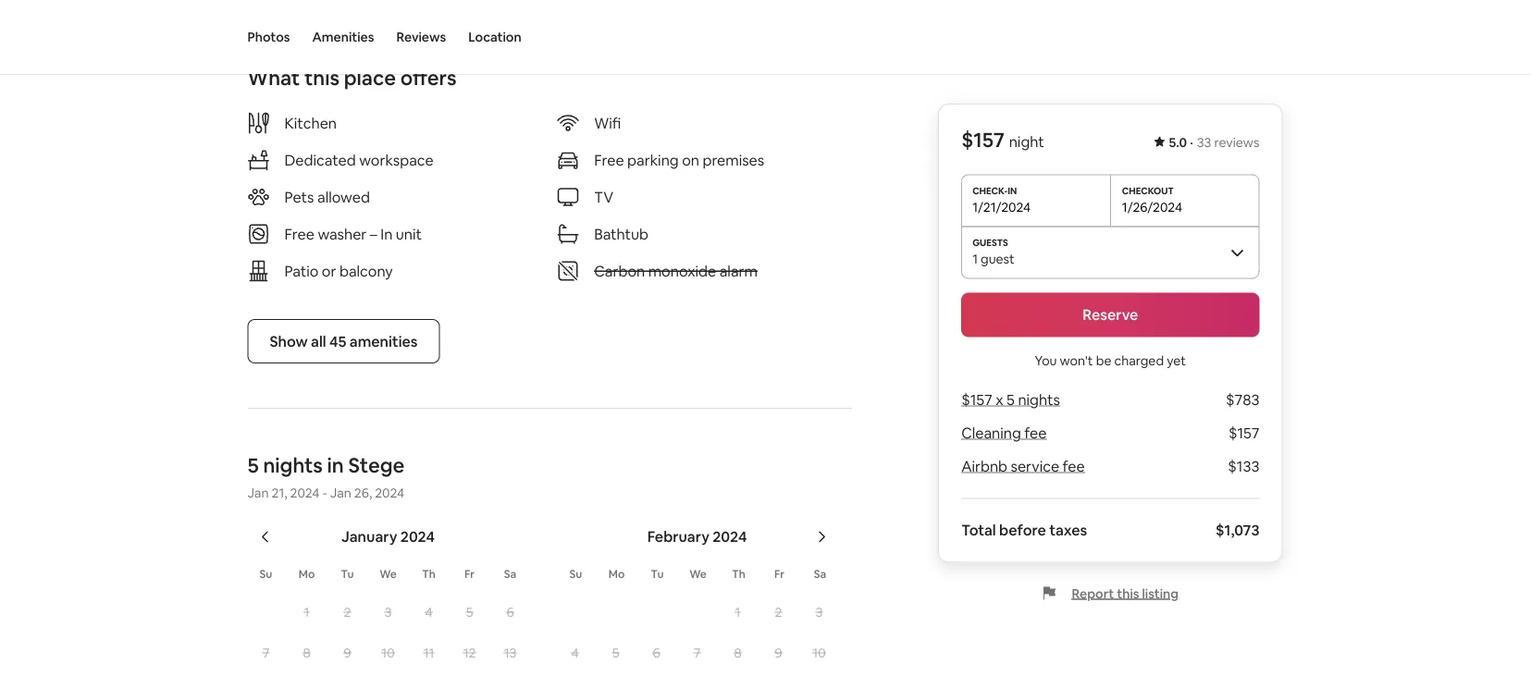 Task type: vqa. For each thing, say whether or not it's contained in the screenshot.
For inside the PAY IN 4 PAYMENTS WITH KLARNA 4 PAYMENTS OF $941.43 EVERY 2 WEEKS FOR 6 WEEKS. INTEREST-FREE. MORE INFO
no



Task type: locate. For each thing, give the bounding box(es) containing it.
1 horizontal spatial 9 button
[[758, 634, 799, 673]]

listing
[[1142, 585, 1179, 602]]

0 horizontal spatial 8
[[303, 645, 311, 662]]

2 button for january 2024
[[327, 593, 368, 632]]

january 2024
[[342, 527, 435, 546]]

0 horizontal spatial 3
[[385, 604, 392, 621]]

10
[[382, 645, 395, 662], [813, 645, 826, 662]]

1 horizontal spatial nights
[[1018, 391, 1060, 409]]

1 3 button from the left
[[368, 593, 409, 632]]

4 button
[[409, 593, 449, 632], [555, 634, 595, 673]]

11
[[424, 645, 434, 662]]

all
[[311, 332, 326, 351]]

pets allowed
[[285, 187, 370, 206]]

th
[[422, 567, 436, 581], [732, 567, 746, 581]]

0 horizontal spatial 9 button
[[327, 634, 368, 673]]

1 sa from the left
[[504, 567, 517, 581]]

0 horizontal spatial 10 button
[[368, 634, 409, 673]]

1 horizontal spatial 2
[[775, 604, 782, 621]]

what this place offers
[[248, 64, 457, 91]]

1 horizontal spatial 1
[[735, 604, 741, 621]]

0 vertical spatial 6
[[507, 604, 514, 621]]

0 horizontal spatial tu
[[341, 567, 354, 581]]

1 horizontal spatial 4 button
[[555, 634, 595, 673]]

0 vertical spatial 4 button
[[409, 593, 449, 632]]

unit
[[396, 224, 422, 243]]

0 horizontal spatial sa
[[504, 567, 517, 581]]

1 horizontal spatial 1 button
[[718, 593, 758, 632]]

nights right x
[[1018, 391, 1060, 409]]

4 button right 13 button
[[555, 634, 595, 673]]

th down february 2024
[[732, 567, 746, 581]]

2 1 button from the left
[[718, 593, 758, 632]]

$157 left night
[[962, 127, 1005, 153]]

jan left 21,
[[248, 485, 269, 501]]

2 9 from the left
[[775, 645, 782, 662]]

$157 left x
[[962, 391, 993, 409]]

we down the january 2024
[[380, 567, 397, 581]]

free
[[594, 150, 624, 169], [285, 224, 315, 243]]

0 horizontal spatial 7
[[263, 645, 270, 662]]

0 horizontal spatial mo
[[299, 567, 315, 581]]

1 8 from the left
[[303, 645, 311, 662]]

nights
[[1018, 391, 1060, 409], [263, 452, 323, 478]]

1 fr from the left
[[465, 567, 475, 581]]

this for report
[[1117, 585, 1140, 602]]

4 for bottommost 4 button
[[571, 645, 579, 662]]

reserve
[[1083, 305, 1139, 324]]

2 10 button from the left
[[799, 634, 840, 673]]

0 vertical spatial 5 button
[[449, 593, 490, 632]]

1 horizontal spatial 10
[[813, 645, 826, 662]]

1 button for january 2024
[[286, 593, 327, 632]]

0 vertical spatial free
[[594, 150, 624, 169]]

this down amenities
[[304, 64, 340, 91]]

9
[[344, 645, 351, 662], [775, 645, 782, 662]]

21,
[[272, 485, 287, 501]]

2 vertical spatial $157
[[1229, 424, 1260, 443]]

1 horizontal spatial fee
[[1063, 457, 1085, 476]]

0 horizontal spatial th
[[422, 567, 436, 581]]

1 horizontal spatial 2 button
[[758, 593, 799, 632]]

1 vertical spatial $157
[[962, 391, 993, 409]]

0 horizontal spatial 7 button
[[246, 634, 286, 673]]

0 horizontal spatial 10
[[382, 645, 395, 662]]

2 8 button from the left
[[718, 634, 758, 673]]

1 for january 2024
[[304, 604, 309, 621]]

1 vertical spatial 6
[[653, 645, 660, 662]]

airbnb service fee button
[[962, 457, 1085, 476]]

9 button
[[327, 634, 368, 673], [758, 634, 799, 673]]

0 horizontal spatial nights
[[263, 452, 323, 478]]

2 3 from the left
[[816, 604, 823, 621]]

1 horizontal spatial 8 button
[[718, 634, 758, 673]]

1 vertical spatial nights
[[263, 452, 323, 478]]

0 horizontal spatial su
[[260, 567, 272, 581]]

2 horizontal spatial 1
[[973, 250, 978, 267]]

1 vertical spatial this
[[1117, 585, 1140, 602]]

tu down february
[[651, 567, 664, 581]]

1 horizontal spatial 6 button
[[636, 634, 677, 673]]

1 vertical spatial 4
[[571, 645, 579, 662]]

0 horizontal spatial 1 button
[[286, 593, 327, 632]]

1 horizontal spatial 8
[[734, 645, 742, 662]]

0 horizontal spatial 4
[[425, 604, 433, 621]]

fee
[[1025, 424, 1047, 443], [1063, 457, 1085, 476]]

11 button
[[409, 634, 449, 673]]

report this listing button
[[1042, 585, 1179, 602]]

1 horizontal spatial jan
[[330, 485, 351, 501]]

2 8 from the left
[[734, 645, 742, 662]]

1 horizontal spatial free
[[594, 150, 624, 169]]

1 horizontal spatial 9
[[775, 645, 782, 662]]

jan right -
[[330, 485, 351, 501]]

2 fr from the left
[[775, 567, 785, 581]]

1 guest button
[[962, 226, 1260, 278]]

1 horizontal spatial mo
[[609, 567, 625, 581]]

1 3 from the left
[[385, 604, 392, 621]]

2
[[344, 604, 351, 621], [775, 604, 782, 621]]

1/21/2024
[[973, 198, 1031, 215]]

1 8 button from the left
[[286, 634, 327, 673]]

service
[[1011, 457, 1060, 476]]

offers
[[400, 64, 457, 91]]

2 su from the left
[[570, 567, 582, 581]]

2 7 from the left
[[694, 645, 701, 662]]

1 vertical spatial 6 button
[[636, 634, 677, 673]]

0 horizontal spatial we
[[380, 567, 397, 581]]

1 button for february 2024
[[718, 593, 758, 632]]

1 10 from the left
[[382, 645, 395, 662]]

x
[[996, 391, 1004, 409]]

1 vertical spatial 5 button
[[595, 634, 636, 673]]

yet
[[1167, 352, 1186, 369]]

7
[[263, 645, 270, 662], [694, 645, 701, 662]]

1 tu from the left
[[341, 567, 354, 581]]

bathtub
[[594, 224, 649, 243]]

carbon monoxide alarm
[[594, 261, 758, 280]]

1 horizontal spatial sa
[[814, 567, 827, 581]]

guest
[[981, 250, 1015, 267]]

this left listing
[[1117, 585, 1140, 602]]

2 button
[[327, 593, 368, 632], [758, 593, 799, 632]]

cleaning
[[962, 424, 1021, 443]]

1 horizontal spatial we
[[690, 567, 707, 581]]

$157 up $133
[[1229, 424, 1260, 443]]

0 horizontal spatial 6 button
[[490, 593, 531, 632]]

0 horizontal spatial 2 button
[[327, 593, 368, 632]]

nights inside 5 nights in stege jan 21, 2024 - jan 26, 2024
[[263, 452, 323, 478]]

0 horizontal spatial 1
[[304, 604, 309, 621]]

4 up 11 button
[[425, 604, 433, 621]]

photos
[[248, 29, 290, 45]]

washer
[[318, 224, 367, 243]]

fee up service
[[1025, 424, 1047, 443]]

1 vertical spatial 4 button
[[555, 634, 595, 673]]

we
[[380, 567, 397, 581], [690, 567, 707, 581]]

2 jan from the left
[[330, 485, 351, 501]]

2 for february 2024
[[775, 604, 782, 621]]

0 horizontal spatial 3 button
[[368, 593, 409, 632]]

3
[[385, 604, 392, 621], [816, 604, 823, 621]]

1 2 button from the left
[[327, 593, 368, 632]]

0 vertical spatial nights
[[1018, 391, 1060, 409]]

7 button
[[246, 634, 286, 673], [677, 634, 718, 673]]

0 horizontal spatial fee
[[1025, 424, 1047, 443]]

0 vertical spatial fee
[[1025, 424, 1047, 443]]

free down 'pets'
[[285, 224, 315, 243]]

1 horizontal spatial 3
[[816, 604, 823, 621]]

fee right service
[[1063, 457, 1085, 476]]

0 horizontal spatial fr
[[465, 567, 475, 581]]

0 vertical spatial 4
[[425, 604, 433, 621]]

5.0
[[1169, 134, 1187, 151]]

this for what
[[304, 64, 340, 91]]

tu
[[341, 567, 354, 581], [651, 567, 664, 581]]

5
[[1007, 391, 1015, 409], [248, 452, 259, 478], [466, 604, 473, 621], [612, 645, 619, 662]]

premises
[[703, 150, 764, 169]]

1 th from the left
[[422, 567, 436, 581]]

0 horizontal spatial 2
[[344, 604, 351, 621]]

$157 x 5 nights button
[[962, 391, 1060, 409]]

we down february 2024
[[690, 567, 707, 581]]

mo
[[299, 567, 315, 581], [609, 567, 625, 581]]

free down wifi
[[594, 150, 624, 169]]

4
[[425, 604, 433, 621], [571, 645, 579, 662]]

6
[[507, 604, 514, 621], [653, 645, 660, 662]]

1 horizontal spatial 7 button
[[677, 634, 718, 673]]

1 7 button from the left
[[246, 634, 286, 673]]

0 vertical spatial this
[[304, 64, 340, 91]]

calendar application
[[225, 507, 1474, 688]]

in
[[381, 224, 393, 243]]

1 we from the left
[[380, 567, 397, 581]]

1 horizontal spatial 7
[[694, 645, 701, 662]]

1 2 from the left
[[344, 604, 351, 621]]

0 horizontal spatial free
[[285, 224, 315, 243]]

10 button
[[368, 634, 409, 673], [799, 634, 840, 673]]

5 button
[[449, 593, 490, 632], [595, 634, 636, 673]]

1 vertical spatial free
[[285, 224, 315, 243]]

3 for january 2024
[[385, 604, 392, 621]]

4 right 13 button
[[571, 645, 579, 662]]

nights up 21,
[[263, 452, 323, 478]]

0 horizontal spatial 9
[[344, 645, 351, 662]]

1 horizontal spatial th
[[732, 567, 746, 581]]

1 horizontal spatial tu
[[651, 567, 664, 581]]

$157 for $157
[[1229, 424, 1260, 443]]

1
[[973, 250, 978, 267], [304, 604, 309, 621], [735, 604, 741, 621]]

4 for the left 4 button
[[425, 604, 433, 621]]

1 for february 2024
[[735, 604, 741, 621]]

1 button
[[286, 593, 327, 632], [718, 593, 758, 632]]

1 horizontal spatial 10 button
[[799, 634, 840, 673]]

1 horizontal spatial 4
[[571, 645, 579, 662]]

1 horizontal spatial fr
[[775, 567, 785, 581]]

2024
[[290, 485, 320, 501], [375, 485, 405, 501], [401, 527, 435, 546], [713, 527, 747, 546]]

1 horizontal spatial 3 button
[[799, 593, 840, 632]]

0 horizontal spatial 8 button
[[286, 634, 327, 673]]

you won't be charged yet
[[1035, 352, 1186, 369]]

2 2 from the left
[[775, 604, 782, 621]]

1 horizontal spatial su
[[570, 567, 582, 581]]

fr
[[465, 567, 475, 581], [775, 567, 785, 581]]

th down the january 2024
[[422, 567, 436, 581]]

charged
[[1115, 352, 1164, 369]]

1 horizontal spatial this
[[1117, 585, 1140, 602]]

26,
[[354, 485, 372, 501]]

7 for first "7" button from the left
[[263, 645, 270, 662]]

2 3 button from the left
[[799, 593, 840, 632]]

2 2 button from the left
[[758, 593, 799, 632]]

1 7 from the left
[[263, 645, 270, 662]]

3 button for february 2024
[[799, 593, 840, 632]]

0 horizontal spatial this
[[304, 64, 340, 91]]

0 vertical spatial $157
[[962, 127, 1005, 153]]

0 vertical spatial 6 button
[[490, 593, 531, 632]]

2 button for february 2024
[[758, 593, 799, 632]]

amenities
[[312, 29, 374, 45]]

4 button up 11 button
[[409, 593, 449, 632]]

reviews
[[1215, 134, 1260, 151]]

12 button
[[449, 634, 490, 673]]

total before taxes
[[962, 521, 1088, 540]]

jan
[[248, 485, 269, 501], [330, 485, 351, 501]]

tu down january
[[341, 567, 354, 581]]

1 horizontal spatial 6
[[653, 645, 660, 662]]

1 1 button from the left
[[286, 593, 327, 632]]

0 horizontal spatial jan
[[248, 485, 269, 501]]



Task type: describe. For each thing, give the bounding box(es) containing it.
free washer – in unit
[[285, 224, 422, 243]]

airbnb service fee
[[962, 457, 1085, 476]]

–
[[370, 224, 377, 243]]

tv
[[594, 187, 614, 206]]

2 we from the left
[[690, 567, 707, 581]]

8 for 1st 8 button
[[303, 645, 311, 662]]

2 th from the left
[[732, 567, 746, 581]]

1 vertical spatial fee
[[1063, 457, 1085, 476]]

cleaning fee
[[962, 424, 1047, 443]]

1 jan from the left
[[248, 485, 269, 501]]

free parking on premises
[[594, 150, 764, 169]]

in
[[327, 452, 344, 478]]

won't
[[1060, 352, 1093, 369]]

0 horizontal spatial 4 button
[[409, 593, 449, 632]]

what
[[248, 64, 300, 91]]

5.0 · 33 reviews
[[1169, 134, 1260, 151]]

$783
[[1226, 391, 1260, 409]]

0 horizontal spatial 6
[[507, 604, 514, 621]]

·
[[1190, 134, 1193, 151]]

location button
[[468, 0, 522, 74]]

amenities button
[[312, 0, 374, 74]]

cleaning fee button
[[962, 424, 1047, 443]]

1 su from the left
[[260, 567, 272, 581]]

pets
[[285, 187, 314, 206]]

kitchen
[[285, 113, 337, 132]]

show all 45 amenities button
[[248, 319, 440, 364]]

dedicated
[[285, 150, 356, 169]]

1 mo from the left
[[299, 567, 315, 581]]

33
[[1197, 134, 1212, 151]]

free for free parking on premises
[[594, 150, 624, 169]]

patio or balcony
[[285, 261, 393, 280]]

13 button
[[490, 634, 531, 673]]

-
[[323, 485, 327, 501]]

2024 right february
[[713, 527, 747, 546]]

show
[[270, 332, 308, 351]]

1 9 from the left
[[344, 645, 351, 662]]

2024 right january
[[401, 527, 435, 546]]

reviews button
[[396, 0, 446, 74]]

before
[[999, 521, 1046, 540]]

$133
[[1228, 457, 1260, 476]]

$157 for $157 night
[[962, 127, 1005, 153]]

1 inside 1 guest dropdown button
[[973, 250, 978, 267]]

alarm
[[720, 261, 758, 280]]

wifi
[[594, 113, 621, 132]]

2 tu from the left
[[651, 567, 664, 581]]

carbon
[[594, 261, 645, 280]]

amenities
[[350, 332, 418, 351]]

5 inside 5 nights in stege jan 21, 2024 - jan 26, 2024
[[248, 452, 259, 478]]

1 9 button from the left
[[327, 634, 368, 673]]

monoxide
[[648, 261, 716, 280]]

night
[[1009, 132, 1044, 151]]

8 for second 8 button from the left
[[734, 645, 742, 662]]

reserve button
[[962, 293, 1260, 337]]

location
[[468, 29, 522, 45]]

you
[[1035, 352, 1057, 369]]

airbnb
[[962, 457, 1008, 476]]

2 for january 2024
[[344, 604, 351, 621]]

3 for february 2024
[[816, 604, 823, 621]]

1 guest
[[973, 250, 1015, 267]]

february 2024
[[647, 527, 747, 546]]

free for free washer – in unit
[[285, 224, 315, 243]]

total
[[962, 521, 996, 540]]

reviews
[[396, 29, 446, 45]]

2024 right 26,
[[375, 485, 405, 501]]

report
[[1072, 585, 1114, 602]]

1 10 button from the left
[[368, 634, 409, 673]]

taxes
[[1050, 521, 1088, 540]]

1/26/2024
[[1122, 198, 1183, 215]]

45
[[329, 332, 346, 351]]

7 for first "7" button from right
[[694, 645, 701, 662]]

0 horizontal spatial 5 button
[[449, 593, 490, 632]]

3 button for january 2024
[[368, 593, 409, 632]]

photos button
[[248, 0, 290, 74]]

february
[[647, 527, 710, 546]]

2 sa from the left
[[814, 567, 827, 581]]

patio
[[285, 261, 319, 280]]

stege
[[348, 452, 405, 478]]

place
[[344, 64, 396, 91]]

2 10 from the left
[[813, 645, 826, 662]]

$157 for $157 x 5 nights
[[962, 391, 993, 409]]

13
[[504, 645, 517, 662]]

be
[[1096, 352, 1112, 369]]

$157 night
[[962, 127, 1044, 153]]

show all 45 amenities
[[270, 332, 418, 351]]

2 9 button from the left
[[758, 634, 799, 673]]

$1,073
[[1216, 521, 1260, 540]]

1 horizontal spatial 5 button
[[595, 634, 636, 673]]

2 7 button from the left
[[677, 634, 718, 673]]

report this listing
[[1072, 585, 1179, 602]]

$157 x 5 nights
[[962, 391, 1060, 409]]

january
[[342, 527, 397, 546]]

dedicated workspace
[[285, 150, 434, 169]]

balcony
[[340, 261, 393, 280]]

12
[[463, 645, 476, 662]]

2 mo from the left
[[609, 567, 625, 581]]

2024 left -
[[290, 485, 320, 501]]

on
[[682, 150, 700, 169]]

or
[[322, 261, 336, 280]]

allowed
[[317, 187, 370, 206]]

workspace
[[359, 150, 434, 169]]

5 nights in stege jan 21, 2024 - jan 26, 2024
[[248, 452, 405, 501]]



